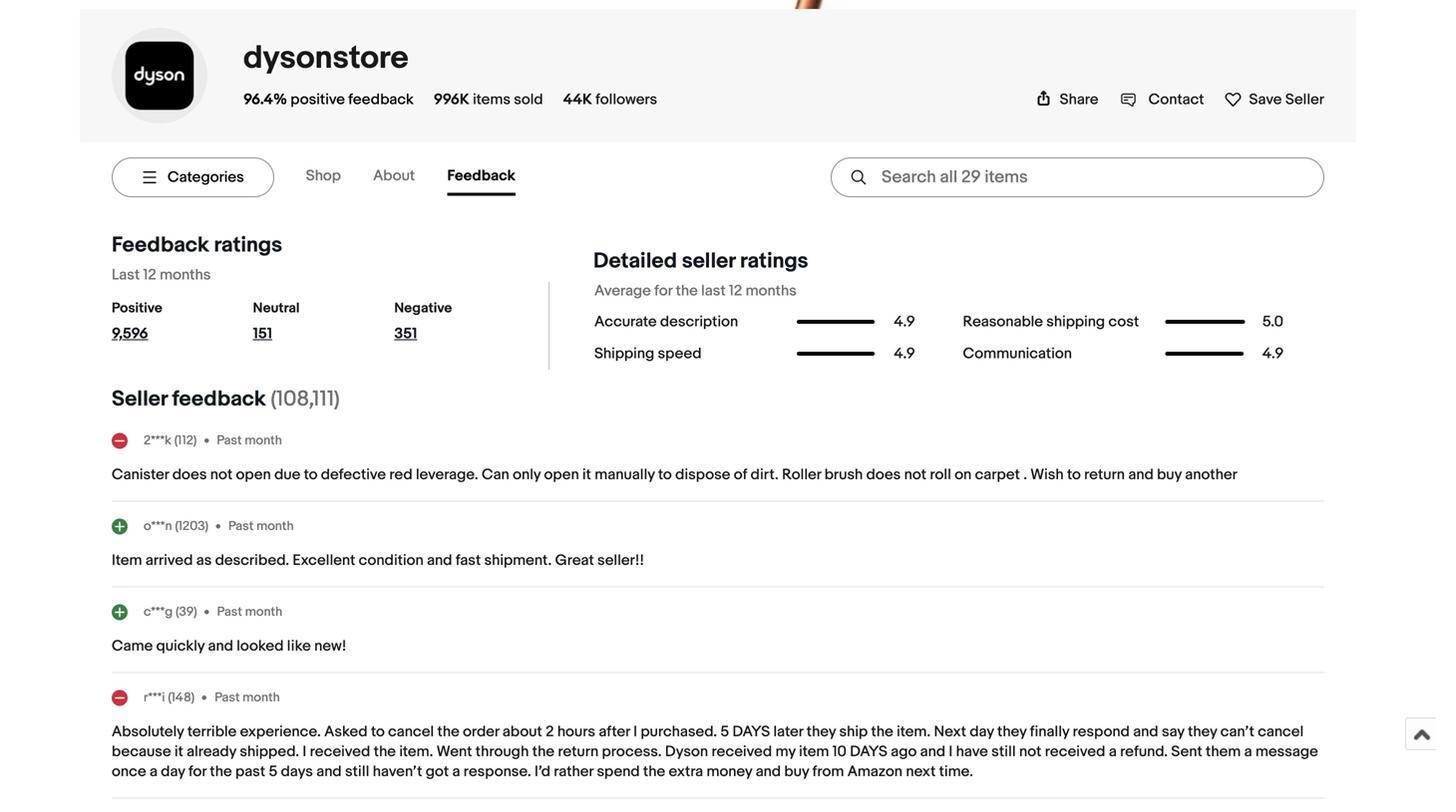 Task type: locate. For each thing, give the bounding box(es) containing it.
0 horizontal spatial i
[[303, 744, 306, 762]]

month up experience.
[[243, 690, 280, 706]]

ratings
[[214, 232, 282, 258], [740, 248, 808, 274]]

0 horizontal spatial they
[[807, 724, 836, 742]]

1 vertical spatial for
[[188, 764, 207, 781]]

cancel
[[388, 724, 434, 742], [1258, 724, 1304, 742]]

12 inside feedback ratings last 12 months
[[143, 266, 156, 284]]

tab list
[[306, 159, 547, 196]]

ratings up neutral
[[214, 232, 282, 258]]

later
[[774, 724, 803, 742]]

received down asked
[[310, 744, 370, 762]]

leverage.
[[416, 466, 478, 484]]

ratings inside feedback ratings last 12 months
[[214, 232, 282, 258]]

detailed
[[593, 248, 677, 274]]

still right have
[[992, 744, 1016, 762]]

1 horizontal spatial return
[[1084, 466, 1125, 484]]

months right "last"
[[746, 282, 797, 300]]

item. up haven't
[[399, 744, 433, 762]]

1 open from the left
[[236, 466, 271, 484]]

description
[[660, 313, 738, 331]]

0 horizontal spatial months
[[160, 266, 211, 284]]

and down my
[[756, 764, 781, 781]]

feedback
[[447, 167, 516, 185], [112, 232, 209, 258]]

0 horizontal spatial still
[[345, 764, 369, 781]]

1 vertical spatial day
[[161, 764, 185, 781]]

to right asked
[[371, 724, 385, 742]]

i up process.
[[633, 724, 637, 742]]

1 horizontal spatial ratings
[[740, 248, 808, 274]]

went
[[437, 744, 472, 762]]

came quickly and looked like new!
[[112, 638, 347, 656]]

month for open
[[245, 433, 282, 449]]

days up amazon
[[850, 744, 888, 762]]

1 vertical spatial seller
[[112, 387, 167, 412]]

0 horizontal spatial it
[[175, 744, 183, 762]]

it
[[583, 466, 591, 484], [175, 744, 183, 762]]

positive 9,596
[[112, 300, 162, 343]]

1 horizontal spatial cancel
[[1258, 724, 1304, 742]]

0 horizontal spatial 12
[[143, 266, 156, 284]]

reasonable shipping cost
[[963, 313, 1139, 331]]

accurate
[[594, 313, 657, 331]]

351
[[394, 325, 417, 343]]

cost
[[1109, 313, 1139, 331]]

ratings right seller
[[740, 248, 808, 274]]

2 horizontal spatial received
[[1045, 744, 1106, 762]]

1 horizontal spatial for
[[654, 282, 672, 300]]

open left the "due" in the bottom left of the page
[[236, 466, 271, 484]]

5 down shipped.
[[269, 764, 278, 781]]

12 right "last"
[[729, 282, 742, 300]]

next
[[906, 764, 936, 781]]

feedback up (112)
[[172, 387, 266, 412]]

say
[[1162, 724, 1185, 742]]

past month up described.
[[228, 519, 294, 534]]

negative
[[394, 300, 452, 317]]

2***k
[[144, 433, 171, 449]]

received down finally
[[1045, 744, 1106, 762]]

because
[[112, 744, 171, 762]]

0 horizontal spatial not
[[210, 466, 233, 484]]

0 vertical spatial for
[[654, 282, 672, 300]]

0 vertical spatial 5
[[721, 724, 729, 742]]

already
[[187, 744, 236, 762]]

1 horizontal spatial does
[[866, 466, 901, 484]]

cancel up message
[[1258, 724, 1304, 742]]

contact link
[[1121, 91, 1204, 109]]

item. up "ago" at the bottom
[[897, 724, 931, 742]]

month up described.
[[256, 519, 294, 534]]

and left the "another"
[[1128, 466, 1154, 484]]

1 vertical spatial buy
[[784, 764, 809, 781]]

1 horizontal spatial buy
[[1157, 466, 1182, 484]]

past up terrible
[[215, 690, 240, 706]]

1 vertical spatial feedback
[[172, 387, 266, 412]]

dirt.
[[751, 466, 779, 484]]

for
[[654, 282, 672, 300], [188, 764, 207, 781]]

past up described.
[[228, 519, 254, 534]]

0 vertical spatial feedback
[[447, 167, 516, 185]]

0 horizontal spatial days
[[733, 724, 770, 742]]

1 vertical spatial feedback
[[112, 232, 209, 258]]

does right brush
[[866, 466, 901, 484]]

0 horizontal spatial does
[[172, 466, 207, 484]]

1 vertical spatial item.
[[399, 744, 433, 762]]

1 vertical spatial it
[[175, 744, 183, 762]]

months up positive
[[160, 266, 211, 284]]

0 vertical spatial feedback
[[348, 91, 414, 109]]

2 open from the left
[[544, 466, 579, 484]]

item
[[799, 744, 829, 762]]

feedback up last
[[112, 232, 209, 258]]

4.9 for speed
[[894, 345, 915, 363]]

once
[[112, 764, 146, 781]]

to right wish
[[1067, 466, 1081, 484]]

1 horizontal spatial days
[[850, 744, 888, 762]]

neutral
[[253, 300, 300, 317]]

0 horizontal spatial ratings
[[214, 232, 282, 258]]

0 vertical spatial seller
[[1285, 91, 1325, 109]]

seller!!
[[598, 552, 644, 570]]

they up sent
[[1188, 724, 1217, 742]]

great
[[555, 552, 594, 570]]

i up days
[[303, 744, 306, 762]]

not left roll at the bottom right of page
[[904, 466, 927, 484]]

1 horizontal spatial day
[[970, 724, 994, 742]]

(39)
[[176, 605, 197, 620]]

44k followers
[[563, 91, 657, 109]]

categories
[[168, 168, 244, 186]]

2 horizontal spatial they
[[1188, 724, 1217, 742]]

them
[[1206, 744, 1241, 762]]

the left "last"
[[676, 282, 698, 300]]

communication
[[963, 345, 1072, 363]]

the
[[676, 282, 698, 300], [437, 724, 460, 742], [871, 724, 893, 742], [374, 744, 396, 762], [532, 744, 555, 762], [210, 764, 232, 781], [643, 764, 665, 781]]

2 horizontal spatial not
[[1019, 744, 1042, 762]]

purchased.
[[641, 724, 717, 742]]

1 horizontal spatial not
[[904, 466, 927, 484]]

tab list containing shop
[[306, 159, 547, 196]]

i down next
[[949, 744, 953, 762]]

return down hours
[[558, 744, 599, 762]]

past month for not
[[217, 433, 282, 449]]

defective
[[321, 466, 386, 484]]

does down (112)
[[172, 466, 207, 484]]

day
[[970, 724, 994, 742], [161, 764, 185, 781]]

1 horizontal spatial still
[[992, 744, 1016, 762]]

day down the 'because'
[[161, 764, 185, 781]]

open
[[236, 466, 271, 484], [544, 466, 579, 484]]

0 horizontal spatial item.
[[399, 744, 433, 762]]

seller
[[1285, 91, 1325, 109], [112, 387, 167, 412]]

past month for and
[[217, 605, 282, 620]]

0 horizontal spatial return
[[558, 744, 599, 762]]

not down finally
[[1019, 744, 1042, 762]]

excellent
[[293, 552, 355, 570]]

last
[[112, 266, 140, 284]]

0 horizontal spatial feedback
[[112, 232, 209, 258]]

as
[[196, 552, 212, 570]]

month up the "due" in the bottom left of the page
[[245, 433, 282, 449]]

0 horizontal spatial for
[[188, 764, 207, 781]]

2 does from the left
[[866, 466, 901, 484]]

1 horizontal spatial it
[[583, 466, 591, 484]]

return right wish
[[1084, 466, 1125, 484]]

buy down my
[[784, 764, 809, 781]]

past down "seller feedback (108,111)"
[[217, 433, 242, 449]]

seller up 2***k
[[112, 387, 167, 412]]

looked
[[237, 638, 284, 656]]

accurate description
[[594, 313, 738, 331]]

for down already
[[188, 764, 207, 781]]

0 horizontal spatial received
[[310, 744, 370, 762]]

for up the accurate description
[[654, 282, 672, 300]]

0 vertical spatial return
[[1084, 466, 1125, 484]]

0 horizontal spatial seller
[[112, 387, 167, 412]]

seller
[[682, 248, 735, 274]]

amazon
[[847, 764, 903, 781]]

sent
[[1171, 744, 1203, 762]]

it inside absolutely terrible experience. asked to cancel the order about 2 hours after i purchased. 5 days later they ship the item. next day they finally respond and say they can't cancel because it already shipped. i received the item. went through the return process. dyson received my item 10 days ago and i have still not received a refund. sent them a message once a day for the past 5 days and still haven't got a response. i'd rather spend the extra money and buy from amazon next time.
[[175, 744, 183, 762]]

past up came quickly and looked like new!
[[217, 605, 242, 620]]

open right only
[[544, 466, 579, 484]]

1 vertical spatial return
[[558, 744, 599, 762]]

0 vertical spatial buy
[[1157, 466, 1182, 484]]

month up looked
[[245, 605, 282, 620]]

and left looked
[[208, 638, 233, 656]]

a down can't
[[1244, 744, 1252, 762]]

it left manually at the left
[[583, 466, 591, 484]]

1 horizontal spatial seller
[[1285, 91, 1325, 109]]

5 up money at bottom
[[721, 724, 729, 742]]

received up money at bottom
[[712, 744, 772, 762]]

5.0
[[1263, 313, 1284, 331]]

manually
[[595, 466, 655, 484]]

seller inside button
[[1285, 91, 1325, 109]]

9,596 link
[[112, 325, 203, 351]]

1 vertical spatial 5
[[269, 764, 278, 781]]

still
[[992, 744, 1016, 762], [345, 764, 369, 781]]

12 right last
[[143, 266, 156, 284]]

shipping
[[594, 345, 654, 363]]

1 horizontal spatial 5
[[721, 724, 729, 742]]

can't
[[1221, 724, 1255, 742]]

996k items sold
[[434, 91, 543, 109]]

response.
[[464, 764, 531, 781]]

1 vertical spatial still
[[345, 764, 369, 781]]

996k
[[434, 91, 469, 109]]

96.4% positive feedback
[[243, 91, 414, 109]]

0 horizontal spatial buy
[[784, 764, 809, 781]]

seller right save
[[1285, 91, 1325, 109]]

categories button
[[112, 158, 274, 197]]

feedback down 996k items sold
[[447, 167, 516, 185]]

past month up experience.
[[215, 690, 280, 706]]

1 horizontal spatial received
[[712, 744, 772, 762]]

past for not
[[217, 433, 242, 449]]

and
[[1128, 466, 1154, 484], [427, 552, 452, 570], [208, 638, 233, 656], [1133, 724, 1159, 742], [920, 744, 946, 762], [316, 764, 342, 781], [756, 764, 781, 781]]

past month for as
[[228, 519, 294, 534]]

they up item
[[807, 724, 836, 742]]

i
[[633, 724, 637, 742], [303, 744, 306, 762], [949, 744, 953, 762]]

shipping speed
[[594, 345, 702, 363]]

the up i'd
[[532, 744, 555, 762]]

not left the "due" in the bottom left of the page
[[210, 466, 233, 484]]

time.
[[939, 764, 973, 781]]

0 horizontal spatial cancel
[[388, 724, 434, 742]]

the right ship
[[871, 724, 893, 742]]

0 vertical spatial item.
[[897, 724, 931, 742]]

day up have
[[970, 724, 994, 742]]

save
[[1249, 91, 1282, 109]]

to left dispose
[[658, 466, 672, 484]]

described.
[[215, 552, 289, 570]]

feedback inside feedback ratings last 12 months
[[112, 232, 209, 258]]

3 received from the left
[[1045, 744, 1106, 762]]

a down respond
[[1109, 744, 1117, 762]]

month
[[245, 433, 282, 449], [256, 519, 294, 534], [245, 605, 282, 620], [243, 690, 280, 706]]

0 horizontal spatial open
[[236, 466, 271, 484]]

it left already
[[175, 744, 183, 762]]

they left finally
[[997, 724, 1027, 742]]

and up the refund. at the right
[[1133, 724, 1159, 742]]

average
[[594, 282, 651, 300]]

cancel up haven't
[[388, 724, 434, 742]]

0 horizontal spatial 5
[[269, 764, 278, 781]]

past for and
[[217, 605, 242, 620]]

buy left the "another"
[[1157, 466, 1182, 484]]

a
[[1109, 744, 1117, 762], [1244, 744, 1252, 762], [150, 764, 158, 781], [452, 764, 460, 781]]

1 horizontal spatial open
[[544, 466, 579, 484]]

days left the later
[[733, 724, 770, 742]]

on
[[955, 466, 972, 484]]

1 horizontal spatial they
[[997, 724, 1027, 742]]

0 vertical spatial still
[[992, 744, 1016, 762]]

of
[[734, 466, 747, 484]]

past for as
[[228, 519, 254, 534]]

feedback right positive
[[348, 91, 414, 109]]

not
[[210, 466, 233, 484], [904, 466, 927, 484], [1019, 744, 1042, 762]]

past month down "seller feedback (108,111)"
[[217, 433, 282, 449]]

5
[[721, 724, 729, 742], [269, 764, 278, 781]]

Search all 29 items field
[[831, 158, 1325, 197]]

detailed seller ratings
[[593, 248, 808, 274]]

absolutely
[[112, 724, 184, 742]]

still left haven't
[[345, 764, 369, 781]]

2 horizontal spatial i
[[949, 744, 953, 762]]

1 horizontal spatial feedback
[[447, 167, 516, 185]]

return inside absolutely terrible experience. asked to cancel the order about 2 hours after i purchased. 5 days later they ship the item. next day they finally respond and say they can't cancel because it already shipped. i received the item. went through the return process. dyson received my item 10 days ago and i have still not received a refund. sent them a message once a day for the past 5 days and still haven't got a response. i'd rather spend the extra money and buy from amazon next time.
[[558, 744, 599, 762]]

positive
[[291, 91, 345, 109]]

151 link
[[253, 325, 344, 351]]

1 received from the left
[[310, 744, 370, 762]]

past month up looked
[[217, 605, 282, 620]]



Task type: vqa. For each thing, say whether or not it's contained in the screenshot.
996K items sold
yes



Task type: describe. For each thing, give the bounding box(es) containing it.
asked
[[324, 724, 368, 742]]

a down the 'because'
[[150, 764, 158, 781]]

feedback for feedback
[[447, 167, 516, 185]]

month for asked
[[243, 690, 280, 706]]

(148)
[[168, 690, 195, 706]]

2 cancel from the left
[[1258, 724, 1304, 742]]

c***g (39)
[[144, 605, 197, 620]]

through
[[476, 744, 529, 762]]

2
[[546, 724, 554, 742]]

experience.
[[240, 724, 321, 742]]

to inside absolutely terrible experience. asked to cancel the order about 2 hours after i purchased. 5 days later they ship the item. next day they finally respond and say they can't cancel because it already shipped. i received the item. went through the return process. dyson received my item 10 days ago and i have still not received a refund. sent them a message once a day for the past 5 days and still haven't got a response. i'd rather spend the extra money and buy from amazon next time.
[[371, 724, 385, 742]]

c***g
[[144, 605, 173, 620]]

only
[[513, 466, 541, 484]]

can
[[482, 466, 509, 484]]

1 vertical spatial days
[[850, 744, 888, 762]]

ship
[[839, 724, 868, 742]]

brush
[[825, 466, 863, 484]]

fast
[[456, 552, 481, 570]]

1 horizontal spatial months
[[746, 282, 797, 300]]

1 horizontal spatial 12
[[729, 282, 742, 300]]

from
[[813, 764, 844, 781]]

9,596
[[112, 325, 148, 343]]

.
[[1024, 466, 1027, 484]]

haven't
[[373, 764, 422, 781]]

item arrived as described. excellent condition and fast shipment. great seller!!
[[112, 552, 644, 570]]

dysonstore link
[[243, 39, 409, 78]]

seller feedback (108,111)
[[112, 387, 340, 412]]

r***i
[[144, 690, 165, 706]]

negative 351
[[394, 300, 452, 343]]

0 horizontal spatial day
[[161, 764, 185, 781]]

arrived
[[145, 552, 193, 570]]

to right the "due" in the bottom left of the page
[[304, 466, 318, 484]]

days
[[281, 764, 313, 781]]

the up haven't
[[374, 744, 396, 762]]

feedback for feedback ratings last 12 months
[[112, 232, 209, 258]]

1 they from the left
[[807, 724, 836, 742]]

absolutely terrible experience. asked to cancel the order about 2 hours after i purchased. 5 days later they ship the item. next day they finally respond and say they can't cancel because it already shipped. i received the item. went through the return process. dyson received my item 10 days ago and i have still not received a refund. sent them a message once a day for the past 5 days and still haven't got a response. i'd rather spend the extra money and buy from amazon next time.
[[112, 724, 1318, 781]]

speed
[[658, 345, 702, 363]]

buy inside absolutely terrible experience. asked to cancel the order about 2 hours after i purchased. 5 days later they ship the item. next day they finally respond and say they can't cancel because it already shipped. i received the item. went through the return process. dyson received my item 10 days ago and i have still not received a refund. sent them a message once a day for the past 5 days and still haven't got a response. i'd rather spend the extra money and buy from amazon next time.
[[784, 764, 809, 781]]

0 vertical spatial day
[[970, 724, 994, 742]]

canister does not open due to defective red leverage. can only open it manually to dispose of dirt. roller brush does not roll on carpet . wish to return and buy another
[[112, 466, 1238, 484]]

1 cancel from the left
[[388, 724, 434, 742]]

1 does from the left
[[172, 466, 207, 484]]

dysonstore image
[[112, 28, 207, 124]]

spend
[[597, 764, 640, 781]]

hours
[[557, 724, 595, 742]]

positive
[[112, 300, 162, 317]]

neutral 151
[[253, 300, 300, 343]]

finally
[[1030, 724, 1070, 742]]

dispose
[[675, 466, 731, 484]]

rather
[[554, 764, 594, 781]]

dyson
[[665, 744, 708, 762]]

another
[[1185, 466, 1238, 484]]

month for looked
[[245, 605, 282, 620]]

for inside absolutely terrible experience. asked to cancel the order about 2 hours after i purchased. 5 days later they ship the item. next day they finally respond and say they can't cancel because it already shipped. i received the item. went through the return process. dyson received my item 10 days ago and i have still not received a refund. sent them a message once a day for the past 5 days and still haven't got a response. i'd rather spend the extra money and buy from amazon next time.
[[188, 764, 207, 781]]

roll
[[930, 466, 951, 484]]

respond
[[1073, 724, 1130, 742]]

due
[[274, 466, 300, 484]]

2 they from the left
[[997, 724, 1027, 742]]

condition
[[359, 552, 424, 570]]

extra
[[669, 764, 703, 781]]

1 horizontal spatial feedback
[[348, 91, 414, 109]]

shipped.
[[240, 744, 299, 762]]

wish
[[1031, 466, 1064, 484]]

o***n
[[144, 519, 172, 534]]

months inside feedback ratings last 12 months
[[160, 266, 211, 284]]

followers
[[596, 91, 657, 109]]

i'd
[[535, 764, 551, 781]]

1 horizontal spatial i
[[633, 724, 637, 742]]

red
[[389, 466, 413, 484]]

a right got
[[452, 764, 460, 781]]

and right days
[[316, 764, 342, 781]]

1 horizontal spatial item.
[[897, 724, 931, 742]]

0 horizontal spatial feedback
[[172, 387, 266, 412]]

month for described.
[[256, 519, 294, 534]]

process.
[[602, 744, 662, 762]]

past for experience.
[[215, 690, 240, 706]]

0 vertical spatial days
[[733, 724, 770, 742]]

about
[[503, 724, 542, 742]]

next
[[934, 724, 967, 742]]

terrible
[[187, 724, 237, 742]]

past
[[235, 764, 265, 781]]

2 received from the left
[[712, 744, 772, 762]]

44k
[[563, 91, 592, 109]]

shipment.
[[484, 552, 552, 570]]

o***n (1203)
[[144, 519, 208, 534]]

3 they from the left
[[1188, 724, 1217, 742]]

roller
[[782, 466, 821, 484]]

dysonstore
[[243, 39, 409, 78]]

refund.
[[1120, 744, 1168, 762]]

r***i (148)
[[144, 690, 195, 706]]

past month for experience.
[[215, 690, 280, 706]]

carpet
[[975, 466, 1020, 484]]

and left fast
[[427, 552, 452, 570]]

average for the last 12 months
[[594, 282, 797, 300]]

money
[[707, 764, 752, 781]]

the up went
[[437, 724, 460, 742]]

reasonable
[[963, 313, 1043, 331]]

got
[[426, 764, 449, 781]]

4.9 for description
[[894, 313, 915, 331]]

the down already
[[210, 764, 232, 781]]

the down process.
[[643, 764, 665, 781]]

item
[[112, 552, 142, 570]]

151
[[253, 325, 272, 343]]

quickly
[[156, 638, 205, 656]]

save seller
[[1249, 91, 1325, 109]]

and up the next
[[920, 744, 946, 762]]

not inside absolutely terrible experience. asked to cancel the order about 2 hours after i purchased. 5 days later they ship the item. next day they finally respond and say they can't cancel because it already shipped. i received the item. went through the return process. dyson received my item 10 days ago and i have still not received a refund. sent them a message once a day for the past 5 days and still haven't got a response. i'd rather spend the extra money and buy from amazon next time.
[[1019, 744, 1042, 762]]

0 vertical spatial it
[[583, 466, 591, 484]]

96.4%
[[243, 91, 287, 109]]

like
[[287, 638, 311, 656]]



